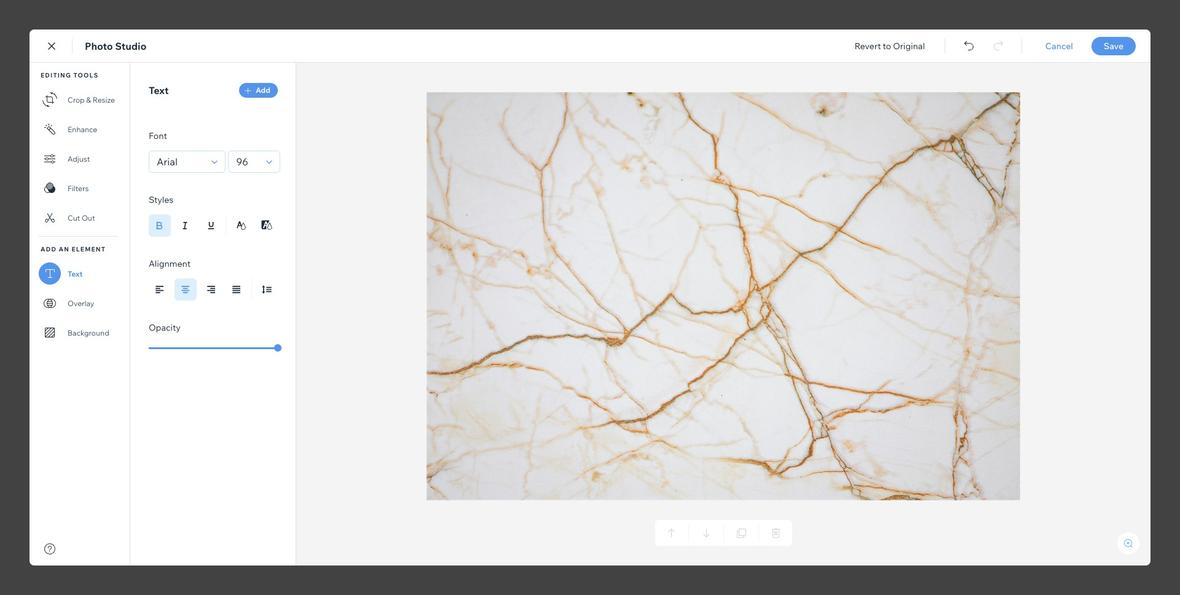 Task type: describe. For each thing, give the bounding box(es) containing it.
categories
[[8, 260, 46, 269]]

monetize
[[11, 363, 43, 373]]

publish button
[[1073, 36, 1138, 56]]

add button
[[16, 77, 38, 114]]

settings
[[13, 157, 42, 166]]

categories button
[[8, 232, 46, 269]]

monetize button
[[11, 336, 43, 373]]

tags
[[19, 312, 35, 321]]

Add a Catchy Title text field
[[385, 114, 827, 136]]

settings button
[[13, 129, 42, 166]]

add
[[20, 105, 35, 114]]



Task type: vqa. For each thing, say whether or not it's contained in the screenshot.
Sidebar element
no



Task type: locate. For each thing, give the bounding box(es) containing it.
publish
[[1091, 41, 1121, 52]]

back button
[[15, 41, 49, 52]]

seo
[[20, 208, 35, 218]]

notes
[[1129, 75, 1153, 86]]

menu containing add
[[0, 70, 55, 432]]

translate button
[[12, 387, 43, 424]]

preview
[[1023, 41, 1055, 52]]

notes button
[[1107, 72, 1156, 89]]

translate
[[12, 415, 43, 424]]

preview button
[[1023, 41, 1055, 52]]

seo button
[[16, 181, 38, 218]]

back
[[30, 41, 49, 52]]

menu
[[0, 70, 55, 432]]

tags button
[[16, 284, 38, 321]]

marble te image
[[385, 201, 840, 513]]

save
[[957, 41, 977, 52]]

save button
[[942, 41, 992, 52]]



